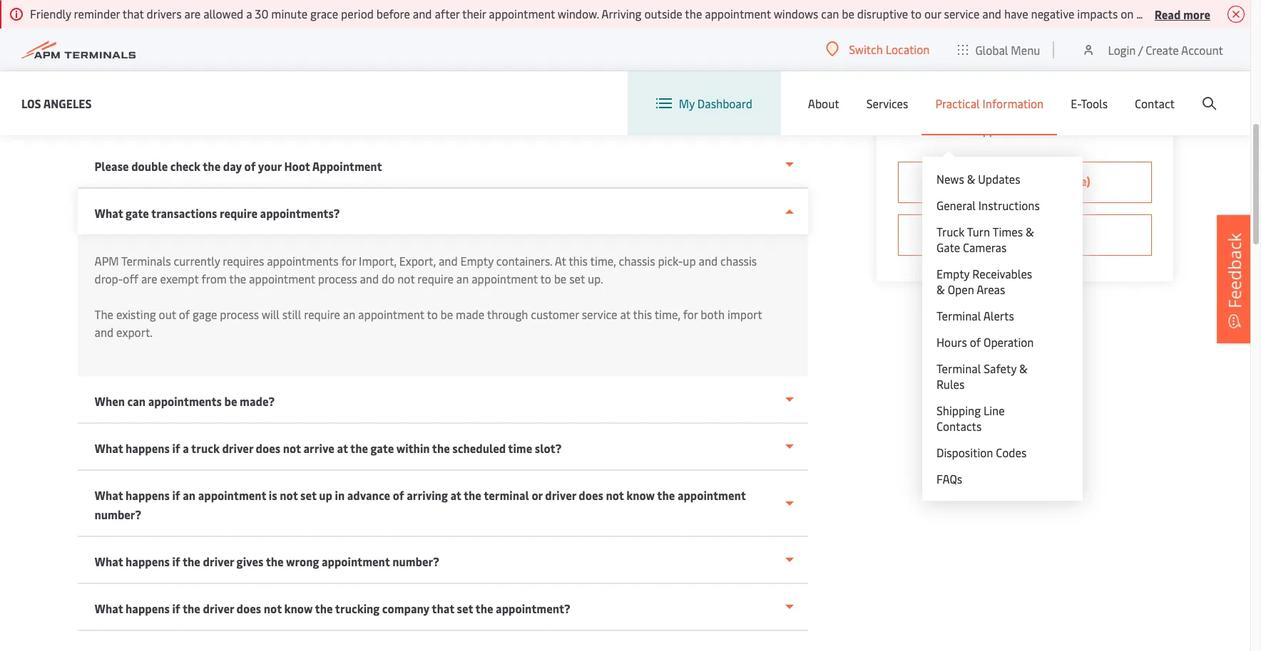 Task type: describe. For each thing, give the bounding box(es) containing it.
that inside "dropdown button"
[[432, 601, 454, 617]]

happens for what happens if the driver gives the wrong appointment number?
[[126, 554, 170, 570]]

1 drivers from the left
[[147, 6, 182, 21]]

2 mobile from the left
[[1083, 104, 1118, 120]]

driver inside what happens if an appointment is not set up in advance of arriving at the terminal or driver does not know the appointment number?
[[545, 488, 576, 504]]

our
[[924, 6, 941, 21]]

a inside dropdown button
[[183, 441, 189, 456]]

if for is
[[172, 488, 180, 504]]

after
[[435, 6, 460, 21]]

disruptive
[[857, 6, 908, 21]]

made
[[456, 307, 484, 322]]

1 on from the left
[[1121, 6, 1134, 21]]

and left the have
[[982, 6, 1001, 21]]

and inside the existing out of gage process will still require an appointment to be made through customer service at this time, for both import and export.
[[95, 325, 114, 340]]

for inside 'link'
[[1014, 173, 1030, 189]]

customer
[[531, 307, 579, 322]]

drop-
[[95, 271, 123, 287]]

friendly
[[30, 6, 71, 21]]

times
[[993, 224, 1023, 240]]

the termpoint truck appointment app for mobile devices provides convenient, mobile access to truck appointments at apm terminals.
[[898, 86, 1143, 138]]

appointment?
[[496, 601, 570, 617]]

friendly reminder that drivers are allowed a 30 minute grace period before and after their appointment window. arriving outside the appointment windows can be disruptive to our service and have negative impacts on drivers who arrive on tim
[[30, 6, 1261, 21]]

apm inside the termpoint truck appointment app for mobile devices provides convenient, mobile access to truck appointments at apm terminals.
[[1064, 122, 1088, 138]]

impacts
[[1077, 6, 1118, 21]]

faqs
[[937, 471, 963, 487]]

period
[[341, 6, 374, 21]]

please double check the day of your hoot appointment button
[[77, 142, 808, 189]]

open
[[948, 282, 974, 297]]

through
[[487, 307, 528, 322]]

2 chassis from the left
[[720, 253, 757, 269]]

process inside "apm terminals currently requires appointments for import, export, and empty containers. at this time, chassis pick-up and chassis drop-off are exempt from the appointment process and do not require an appointment to be set up."
[[318, 271, 357, 287]]

app inside the termpoint truck appointment app for mobile devices provides convenient, mobile access to truck appointments at apm terminals.
[[1079, 86, 1099, 102]]

advance
[[347, 488, 390, 504]]

ios
[[1032, 173, 1050, 189]]

of inside what happens if an appointment is not set up in advance of arriving at the terminal or driver does not know the appointment number?
[[393, 488, 404, 504]]

this inside "apm terminals currently requires appointments for import, export, and empty containers. at this time, chassis pick-up and chassis drop-off are exempt from the appointment process and do not require an appointment to be set up."
[[569, 253, 588, 269]]

and right pick-
[[699, 253, 718, 269]]

scheduled
[[452, 441, 506, 456]]

to inside the existing out of gage process will still require an appointment to be made through customer service at this time, for both import and export.
[[427, 307, 438, 322]]

more
[[1183, 6, 1210, 22]]

1 vertical spatial number?
[[392, 554, 439, 570]]

and right export,
[[439, 253, 458, 269]]

download for android link
[[898, 215, 1152, 256]]

practical information button
[[935, 71, 1044, 136]]

& right news on the top of page
[[967, 171, 976, 187]]

line
[[984, 403, 1005, 419]]

2 on from the left
[[1230, 6, 1243, 21]]

what happens if an appointment is not set up in advance of arriving at the terminal or driver does not know the appointment number? button
[[77, 471, 808, 538]]

what for what happens if the driver does not know the trucking company that set the appointment?
[[95, 601, 123, 617]]

know inside what happens if an appointment is not set up in advance of arriving at the terminal or driver does not know the appointment number?
[[626, 488, 655, 504]]

be inside the existing out of gage process will still require an appointment to be made through customer service at this time, for both import and export.
[[441, 307, 453, 322]]

in
[[335, 488, 345, 504]]

download for ios (apple) link
[[898, 162, 1152, 203]]

time, inside the existing out of gage process will still require an appointment to be made through customer service at this time, for both import and export.
[[655, 307, 680, 322]]

services
[[866, 96, 908, 111]]

time, inside "apm terminals currently requires appointments for import, export, and empty containers. at this time, chassis pick-up and chassis drop-off are exempt from the appointment process and do not require an appointment to be set up."
[[590, 253, 616, 269]]

existing
[[116, 307, 156, 322]]

driver down made?
[[222, 441, 253, 456]]

gate inside dropdown button
[[371, 441, 394, 456]]

the for apm terminals currently requires appointments for import, export, and empty containers. at this time, chassis pick-up and chassis drop-off are exempt from the appointment process and do not require an appointment to be set up.
[[95, 307, 113, 322]]

switch
[[849, 41, 883, 57]]

arrive inside dropdown button
[[303, 441, 334, 456]]

the for termpoint app
[[898, 86, 917, 102]]

do
[[382, 271, 395, 287]]

be inside dropdown button
[[224, 394, 237, 409]]

& inside truck turn times & gate cameras
[[1026, 224, 1034, 240]]

if for driver
[[172, 441, 180, 456]]

truck inside dropdown button
[[191, 441, 220, 456]]

terminal safety & rules
[[937, 361, 1028, 392]]

e-tools button
[[1071, 71, 1108, 136]]

news & updates
[[937, 171, 1021, 187]]

set inside "dropdown button"
[[457, 601, 473, 617]]

to left our
[[911, 6, 922, 21]]

truck turn times & gate cameras
[[937, 224, 1034, 255]]

truck inside the termpoint truck appointment app for mobile devices provides convenient, mobile access to truck appointments at apm terminals.
[[978, 86, 1006, 102]]

terminal for terminal alerts
[[937, 308, 981, 324]]

truck inside truck turn times & gate cameras
[[937, 224, 965, 240]]

appointments?
[[260, 205, 340, 221]]

& inside empty receivables & open areas
[[937, 282, 945, 297]]

for inside the existing out of gage process will still require an appointment to be made through customer service at this time, for both import and export.
[[683, 307, 698, 322]]

what for what happens if an appointment is not set up in advance of arriving at the terminal or driver does not know the appointment number?
[[95, 488, 123, 504]]

when can appointments be made?
[[95, 394, 275, 409]]

what gate transactions require appointments? button
[[77, 189, 808, 235]]

general for general
[[77, 91, 145, 118]]

rules
[[937, 377, 965, 392]]

hoot
[[284, 158, 310, 174]]

gate
[[937, 240, 960, 255]]

appointment inside the existing out of gage process will still require an appointment to be made through customer service at this time, for both import and export.
[[358, 307, 424, 322]]

to inside the termpoint truck appointment app for mobile devices provides convenient, mobile access to truck appointments at apm terminals.
[[934, 122, 944, 138]]

1 mobile from the left
[[898, 104, 933, 120]]

0 vertical spatial are
[[184, 6, 201, 21]]

arriving
[[407, 488, 448, 504]]

this inside the existing out of gage process will still require an appointment to be made through customer service at this time, for both import and export.
[[633, 307, 652, 322]]

1 horizontal spatial arrive
[[1198, 6, 1228, 21]]

an inside the existing out of gage process will still require an appointment to be made through customer service at this time, for both import and export.
[[343, 307, 355, 322]]

export,
[[399, 253, 436, 269]]

account
[[1181, 42, 1223, 57]]

services button
[[866, 71, 908, 136]]

turn
[[967, 224, 990, 240]]

terminal for terminal safety & rules
[[937, 361, 981, 377]]

set inside "apm terminals currently requires appointments for import, export, and empty containers. at this time, chassis pick-up and chassis drop-off are exempt from the appointment process and do not require an appointment to be set up."
[[569, 271, 585, 287]]

feedback
[[1223, 233, 1246, 309]]

allowed
[[203, 6, 243, 21]]

for inside the termpoint truck appointment app for mobile devices provides convenient, mobile access to truck appointments at apm terminals.
[[1102, 86, 1117, 102]]

driver inside "dropdown button"
[[203, 601, 234, 617]]

what happens if the driver does not know the trucking company that set the appointment? button
[[77, 585, 808, 632]]

please double check the day of your hoot appointment
[[95, 158, 382, 174]]

disposition codes
[[937, 445, 1027, 461]]

up inside "apm terminals currently requires appointments for import, export, and empty containers. at this time, chassis pick-up and chassis drop-off are exempt from the appointment process and do not require an appointment to be set up."
[[683, 253, 696, 269]]

0 horizontal spatial that
[[122, 6, 144, 21]]

appointments inside dropdown button
[[148, 394, 222, 409]]

shipping
[[937, 403, 981, 419]]

global
[[975, 42, 1008, 57]]

appointment inside "dropdown button"
[[312, 158, 382, 174]]

terminal alerts link
[[937, 308, 1040, 324]]

android
[[1040, 226, 1082, 242]]

empty receivables & open areas
[[937, 266, 1033, 297]]

window.
[[558, 6, 599, 21]]

apm inside "apm terminals currently requires appointments for import, export, and empty containers. at this time, chassis pick-up and chassis drop-off are exempt from the appointment process and do not require an appointment to be set up."
[[95, 253, 119, 269]]

los angeles link
[[21, 95, 92, 112]]

1 chassis from the left
[[619, 253, 655, 269]]

shipping line contacts link
[[937, 403, 1040, 434]]

gate inside the what gate transactions require appointments? dropdown button
[[126, 205, 149, 221]]

when can appointments be made? button
[[77, 377, 808, 424]]

to inside "apm terminals currently requires appointments for import, export, and empty containers. at this time, chassis pick-up and chassis drop-off are exempt from the appointment process and do not require an appointment to be set up."
[[540, 271, 551, 287]]

/
[[1138, 42, 1143, 57]]

what happens if an appointment is not set up in advance of arriving at the terminal or driver does not know the appointment number?
[[95, 488, 746, 523]]

when
[[95, 394, 125, 409]]

appointments inside "apm terminals currently requires appointments for import, export, and empty containers. at this time, chassis pick-up and chassis drop-off are exempt from the appointment process and do not require an appointment to be set up."
[[267, 253, 338, 269]]

appointments inside the termpoint truck appointment app for mobile devices provides convenient, mobile access to truck appointments at apm terminals.
[[977, 122, 1048, 138]]

login
[[1108, 42, 1136, 57]]

updates
[[978, 171, 1021, 187]]

at inside the existing out of gage process will still require an appointment to be made through customer service at this time, for both import and export.
[[620, 307, 630, 322]]

process inside the existing out of gage process will still require an appointment to be made through customer service at this time, for both import and export.
[[220, 307, 259, 322]]

made?
[[240, 394, 275, 409]]

currently
[[174, 253, 220, 269]]

termpoint inside the termpoint truck appointment app for mobile devices provides convenient, mobile access to truck appointments at apm terminals.
[[919, 86, 976, 102]]

30
[[255, 6, 268, 21]]

disposition codes link
[[937, 445, 1040, 461]]

what gate transactions require appointments?
[[95, 205, 340, 221]]

close alert image
[[1228, 6, 1245, 23]]

export.
[[116, 325, 153, 340]]

contacts
[[937, 419, 982, 434]]

gives
[[237, 554, 263, 570]]

empty inside empty receivables & open areas
[[937, 266, 970, 282]]

switch location
[[849, 41, 930, 57]]

faqs link
[[937, 471, 1040, 487]]

what happens if the driver gives the wrong appointment number? button
[[77, 538, 808, 585]]

or
[[532, 488, 543, 504]]

download for android
[[967, 226, 1082, 242]]

require inside dropdown button
[[220, 205, 257, 221]]

transactions
[[151, 205, 217, 221]]

1 horizontal spatial a
[[246, 6, 252, 21]]

my
[[679, 96, 695, 111]]



Task type: vqa. For each thing, say whether or not it's contained in the screenshot.
'Questions'
no



Task type: locate. For each thing, give the bounding box(es) containing it.
disposition
[[937, 445, 993, 461]]

can right when
[[127, 394, 146, 409]]

practical information
[[935, 96, 1044, 111]]

does up the is
[[256, 441, 280, 456]]

4 happens from the top
[[126, 601, 170, 617]]

service down up.
[[582, 307, 617, 322]]

global menu
[[975, 42, 1040, 57]]

and left after at the left of page
[[413, 6, 432, 21]]

what for what happens if a truck driver does not arrive at the gate within the scheduled time slot?
[[95, 441, 123, 456]]

1 horizontal spatial empty
[[937, 266, 970, 282]]

at down convenient,
[[1051, 122, 1061, 138]]

2 horizontal spatial an
[[456, 271, 469, 287]]

the inside "apm terminals currently requires appointments for import, export, and empty containers. at this time, chassis pick-up and chassis drop-off are exempt from the appointment process and do not require an appointment to be set up."
[[229, 271, 246, 287]]

0 horizontal spatial are
[[141, 271, 157, 287]]

general down news on the top of page
[[937, 198, 976, 213]]

1 vertical spatial know
[[284, 601, 313, 617]]

2 happens from the top
[[126, 488, 170, 504]]

access
[[898, 122, 931, 138]]

0 horizontal spatial apm
[[95, 253, 119, 269]]

of right day
[[244, 158, 256, 174]]

truck up provides
[[978, 86, 1006, 102]]

2 vertical spatial an
[[183, 488, 196, 504]]

an
[[456, 271, 469, 287], [343, 307, 355, 322], [183, 488, 196, 504]]

1 vertical spatial time,
[[655, 307, 680, 322]]

2 what from the top
[[95, 441, 123, 456]]

0 horizontal spatial appointments
[[148, 394, 222, 409]]

does inside what happens if an appointment is not set up in advance of arriving at the terminal or driver does not know the appointment number?
[[579, 488, 603, 504]]

e-
[[1071, 96, 1081, 111]]

1 vertical spatial up
[[319, 488, 332, 504]]

0 vertical spatial termpoint
[[898, 44, 976, 65]]

1 vertical spatial service
[[582, 307, 617, 322]]

0 horizontal spatial drivers
[[147, 6, 182, 21]]

0 horizontal spatial a
[[183, 441, 189, 456]]

require down please double check the day of your hoot appointment
[[220, 205, 257, 221]]

service inside the existing out of gage process will still require an appointment to be made through customer service at this time, for both import and export.
[[582, 307, 617, 322]]

what inside dropdown button
[[95, 205, 123, 221]]

for left both
[[683, 307, 698, 322]]

be left "made"
[[441, 307, 453, 322]]

driver left gives
[[203, 554, 234, 570]]

exempt
[[160, 271, 199, 287]]

instructions
[[979, 198, 1040, 213]]

know inside "dropdown button"
[[284, 601, 313, 617]]

1 horizontal spatial apm
[[1064, 122, 1088, 138]]

appointment up convenient,
[[1009, 86, 1076, 102]]

2 drivers from the left
[[1136, 6, 1171, 21]]

happens for what happens if the driver does not know the trucking company that set the appointment?
[[126, 601, 170, 617]]

global menu button
[[944, 28, 1055, 71]]

information
[[983, 96, 1044, 111]]

1 vertical spatial download
[[967, 226, 1020, 242]]

the existing out of gage process will still require an appointment to be made through customer service at this time, for both import and export.
[[95, 307, 762, 340]]

termpoint up devices at the right
[[919, 86, 976, 102]]

that right reminder on the left
[[122, 6, 144, 21]]

0 horizontal spatial chassis
[[619, 253, 655, 269]]

2 vertical spatial require
[[304, 307, 340, 322]]

at right customer
[[620, 307, 630, 322]]

are left allowed
[[184, 6, 201, 21]]

mobile up access
[[898, 104, 933, 120]]

what gate transactions require appointments? element
[[77, 235, 808, 377]]

for inside "apm terminals currently requires appointments for import, export, and empty containers. at this time, chassis pick-up and chassis drop-off are exempt from the appointment process and do not require an appointment to be set up."
[[341, 253, 356, 269]]

chassis left pick-
[[619, 253, 655, 269]]

1 vertical spatial truck
[[191, 441, 220, 456]]

app
[[979, 44, 1007, 65], [1079, 86, 1099, 102]]

happens inside what happens if an appointment is not set up in advance of arriving at the terminal or driver does not know the appointment number?
[[126, 488, 170, 504]]

if inside what happens if an appointment is not set up in advance of arriving at the terminal or driver does not know the appointment number?
[[172, 488, 180, 504]]

app left 'menu'
[[979, 44, 1007, 65]]

provides
[[976, 104, 1019, 120]]

0 horizontal spatial general
[[77, 91, 145, 118]]

shipping line contacts
[[937, 403, 1005, 434]]

at up 'in'
[[337, 441, 348, 456]]

not
[[397, 271, 415, 287], [283, 441, 301, 456], [280, 488, 298, 504], [606, 488, 624, 504], [264, 601, 282, 617]]

1 horizontal spatial process
[[318, 271, 357, 287]]

set left up.
[[569, 271, 585, 287]]

happens for what happens if an appointment is not set up in advance of arriving at the terminal or driver does not know the appointment number?
[[126, 488, 170, 504]]

terminals
[[121, 253, 171, 269]]

0 vertical spatial this
[[569, 253, 588, 269]]

pick-
[[658, 253, 683, 269]]

news
[[937, 171, 964, 187]]

0 horizontal spatial service
[[582, 307, 617, 322]]

truck down devices at the right
[[947, 122, 974, 138]]

download inside download for ios (apple) 'link'
[[959, 173, 1011, 189]]

0 vertical spatial truck
[[947, 122, 974, 138]]

of left arriving
[[393, 488, 404, 504]]

truck down when can appointments be made?
[[191, 441, 220, 456]]

0 vertical spatial that
[[122, 6, 144, 21]]

of right out
[[179, 307, 190, 322]]

&
[[967, 171, 976, 187], [1026, 224, 1034, 240], [937, 282, 945, 297], [1020, 361, 1028, 377]]

0 horizontal spatial mobile
[[898, 104, 933, 120]]

1 horizontal spatial know
[[626, 488, 655, 504]]

drivers left allowed
[[147, 6, 182, 21]]

does inside "dropdown button"
[[237, 601, 261, 617]]

for
[[1102, 86, 1117, 102], [1014, 173, 1030, 189], [1022, 226, 1038, 242], [341, 253, 356, 269], [683, 307, 698, 322]]

number?
[[95, 507, 141, 523], [392, 554, 439, 570]]

2 horizontal spatial appointments
[[977, 122, 1048, 138]]

that right the company
[[432, 601, 454, 617]]

require inside "apm terminals currently requires appointments for import, export, and empty containers. at this time, chassis pick-up and chassis drop-off are exempt from the appointment process and do not require an appointment to be set up."
[[418, 271, 454, 287]]

0 vertical spatial appointments
[[977, 122, 1048, 138]]

does right or
[[579, 488, 603, 504]]

0 vertical spatial appointment
[[1009, 86, 1076, 102]]

terminal
[[937, 308, 981, 324], [937, 361, 981, 377]]

termpoint down our
[[898, 44, 976, 65]]

read
[[1155, 6, 1181, 22]]

1 vertical spatial the
[[95, 307, 113, 322]]

hours of operation link
[[937, 335, 1040, 350]]

0 vertical spatial time,
[[590, 253, 616, 269]]

location
[[886, 41, 930, 57]]

1 horizontal spatial appointment
[[1009, 86, 1076, 102]]

if for does
[[172, 601, 180, 617]]

general instructions
[[937, 198, 1040, 213]]

for left import,
[[341, 253, 356, 269]]

if inside "dropdown button"
[[172, 601, 180, 617]]

empty down gate
[[937, 266, 970, 282]]

off
[[123, 271, 138, 287]]

0 horizontal spatial app
[[979, 44, 1007, 65]]

truck
[[978, 86, 1006, 102], [937, 224, 965, 240]]

1 horizontal spatial general
[[937, 198, 976, 213]]

1 vertical spatial can
[[127, 394, 146, 409]]

what inside "dropdown button"
[[95, 601, 123, 617]]

0 horizontal spatial up
[[319, 488, 332, 504]]

general up please
[[77, 91, 145, 118]]

a down when can appointments be made?
[[183, 441, 189, 456]]

0 vertical spatial does
[[256, 441, 280, 456]]

appointment
[[489, 6, 555, 21], [705, 6, 771, 21], [249, 271, 315, 287], [472, 271, 538, 287], [358, 307, 424, 322], [198, 488, 266, 504], [678, 488, 746, 504], [322, 554, 390, 570]]

at right arriving
[[450, 488, 461, 504]]

happens inside "dropdown button"
[[126, 601, 170, 617]]

download inside download for android link
[[967, 226, 1020, 242]]

& left open
[[937, 282, 945, 297]]

what happens if the driver does not know the trucking company that set the appointment?
[[95, 601, 570, 617]]

0 horizontal spatial appointment
[[312, 158, 382, 174]]

requires
[[223, 253, 264, 269]]

0 vertical spatial number?
[[95, 507, 141, 523]]

general for general instructions
[[937, 198, 976, 213]]

1 horizontal spatial chassis
[[720, 253, 757, 269]]

0 vertical spatial gate
[[126, 205, 149, 221]]

download for download for android
[[967, 226, 1020, 242]]

1 horizontal spatial truck
[[978, 86, 1006, 102]]

1 vertical spatial does
[[579, 488, 603, 504]]

truck inside the termpoint truck appointment app for mobile devices provides convenient, mobile access to truck appointments at apm terminals.
[[947, 122, 974, 138]]

1 horizontal spatial gate
[[371, 441, 394, 456]]

2 horizontal spatial require
[[418, 271, 454, 287]]

3 if from the top
[[172, 554, 180, 570]]

1 horizontal spatial are
[[184, 6, 201, 21]]

the
[[685, 6, 702, 21], [203, 158, 221, 174], [229, 271, 246, 287], [350, 441, 368, 456], [432, 441, 450, 456], [464, 488, 481, 504], [657, 488, 675, 504], [183, 554, 200, 570], [266, 554, 284, 570], [183, 601, 200, 617], [315, 601, 333, 617], [475, 601, 493, 617]]

apm terminals currently requires appointments for import, export, and empty containers. at this time, chassis pick-up and chassis drop-off are exempt from the appointment process and do not require an appointment to be set up.
[[95, 253, 757, 287]]

at inside what happens if an appointment is not set up in advance of arriving at the terminal or driver does not know the appointment number?
[[450, 488, 461, 504]]

to
[[911, 6, 922, 21], [934, 122, 944, 138], [540, 271, 551, 287], [427, 307, 438, 322]]

not inside "apm terminals currently requires appointments for import, export, and empty containers. at this time, chassis pick-up and chassis drop-off are exempt from the appointment process and do not require an appointment to be set up."
[[397, 271, 415, 287]]

download for download for ios (apple)
[[959, 173, 1011, 189]]

1 horizontal spatial set
[[457, 601, 473, 617]]

can right windows
[[821, 6, 839, 21]]

an inside "apm terminals currently requires appointments for import, export, and empty containers. at this time, chassis pick-up and chassis drop-off are exempt from the appointment process and do not require an appointment to be set up."
[[456, 271, 469, 287]]

service right our
[[944, 6, 980, 21]]

can inside when can appointments be made? dropdown button
[[127, 394, 146, 409]]

of right hours
[[970, 335, 981, 350]]

1 vertical spatial app
[[1079, 86, 1099, 102]]

0 horizontal spatial on
[[1121, 6, 1134, 21]]

codes
[[996, 445, 1027, 461]]

for right e-
[[1102, 86, 1117, 102]]

1 vertical spatial general
[[937, 198, 976, 213]]

& inside terminal safety & rules
[[1020, 361, 1028, 377]]

for left ios
[[1014, 173, 1030, 189]]

mobile
[[898, 104, 933, 120], [1083, 104, 1118, 120]]

check
[[170, 158, 200, 174]]

set down what happens if the driver gives the wrong appointment number? dropdown button
[[457, 601, 473, 617]]

1 vertical spatial appointments
[[267, 253, 338, 269]]

1 vertical spatial this
[[633, 307, 652, 322]]

angeles
[[43, 95, 92, 111]]

appointment right hoot at the top
[[312, 158, 382, 174]]

0 vertical spatial arrive
[[1198, 6, 1228, 21]]

both
[[701, 307, 725, 322]]

have
[[1004, 6, 1028, 21]]

are down terminals
[[141, 271, 157, 287]]

chassis up import
[[720, 253, 757, 269]]

does down gives
[[237, 601, 261, 617]]

0 horizontal spatial process
[[220, 307, 259, 322]]

1 horizontal spatial appointments
[[267, 253, 338, 269]]

0 horizontal spatial time,
[[590, 253, 616, 269]]

tools
[[1081, 96, 1108, 111]]

the left existing
[[95, 307, 113, 322]]

terminal safety & rules link
[[937, 361, 1040, 392]]

0 horizontal spatial arrive
[[303, 441, 334, 456]]

1 vertical spatial appointment
[[312, 158, 382, 174]]

0 vertical spatial can
[[821, 6, 839, 21]]

1 horizontal spatial up
[[683, 253, 696, 269]]

gate left transactions
[[126, 205, 149, 221]]

3 what from the top
[[95, 488, 123, 504]]

1 if from the top
[[172, 441, 180, 456]]

& right safety
[[1020, 361, 1028, 377]]

arrive
[[1198, 6, 1228, 21], [303, 441, 334, 456]]

number? inside what happens if an appointment is not set up in advance of arriving at the terminal or driver does not know the appointment number?
[[95, 507, 141, 523]]

time, up up.
[[590, 253, 616, 269]]

cameras
[[963, 240, 1007, 255]]

app up convenient,
[[1079, 86, 1099, 102]]

what happens if a truck driver does not arrive at the gate within the scheduled time slot?
[[95, 441, 562, 456]]

are inside "apm terminals currently requires appointments for import, export, and empty containers. at this time, chassis pick-up and chassis drop-off are exempt from the appointment process and do not require an appointment to be set up."
[[141, 271, 157, 287]]

to down containers.
[[540, 271, 551, 287]]

2 if from the top
[[172, 488, 180, 504]]

terminal down open
[[937, 308, 981, 324]]

switch location button
[[826, 41, 930, 57]]

1 horizontal spatial mobile
[[1083, 104, 1118, 120]]

terminal alerts
[[937, 308, 1014, 324]]

this right at
[[569, 253, 588, 269]]

and left export.
[[95, 325, 114, 340]]

1 vertical spatial arrive
[[303, 441, 334, 456]]

terminal inside terminal safety & rules
[[937, 361, 981, 377]]

0 vertical spatial general
[[77, 91, 145, 118]]

apm up drop-
[[95, 253, 119, 269]]

require
[[220, 205, 257, 221], [418, 271, 454, 287], [304, 307, 340, 322]]

time, left both
[[655, 307, 680, 322]]

an inside what happens if an appointment is not set up in advance of arriving at the terminal or driver does not know the appointment number?
[[183, 488, 196, 504]]

still
[[282, 307, 301, 322]]

1 horizontal spatial the
[[898, 86, 917, 102]]

outside
[[644, 6, 682, 21]]

create
[[1146, 42, 1179, 57]]

set left 'in'
[[300, 488, 317, 504]]

at inside the termpoint truck appointment app for mobile devices provides convenient, mobile access to truck appointments at apm terminals.
[[1051, 122, 1061, 138]]

0 horizontal spatial an
[[183, 488, 196, 504]]

4 what from the top
[[95, 554, 123, 570]]

4 if from the top
[[172, 601, 180, 617]]

driver right or
[[545, 488, 576, 504]]

truck left turn
[[937, 224, 965, 240]]

up inside what happens if an appointment is not set up in advance of arriving at the terminal or driver does not know the appointment number?
[[319, 488, 332, 504]]

2 terminal from the top
[[937, 361, 981, 377]]

company
[[382, 601, 429, 617]]

be left the disruptive
[[842, 6, 854, 21]]

a left 30 at the left of page
[[246, 6, 252, 21]]

1 vertical spatial that
[[432, 601, 454, 617]]

the inside the existing out of gage process will still require an appointment to be made through customer service at this time, for both import and export.
[[95, 307, 113, 322]]

0 horizontal spatial require
[[220, 205, 257, 221]]

process left will
[[220, 307, 259, 322]]

1 horizontal spatial on
[[1230, 6, 1243, 21]]

practical
[[935, 96, 980, 111]]

general instructions link
[[937, 198, 1040, 213]]

0 vertical spatial truck
[[978, 86, 1006, 102]]

0 vertical spatial up
[[683, 253, 696, 269]]

hours of operation
[[937, 335, 1034, 350]]

mobile up the terminals.
[[1083, 104, 1118, 120]]

general
[[77, 91, 145, 118], [937, 198, 976, 213]]

of inside "dropdown button"
[[244, 158, 256, 174]]

to left "made"
[[427, 307, 438, 322]]

empty inside "apm terminals currently requires appointments for import, export, and empty containers. at this time, chassis pick-up and chassis drop-off are exempt from the appointment process and do not require an appointment to be set up."
[[460, 253, 494, 269]]

0 vertical spatial know
[[626, 488, 655, 504]]

5 what from the top
[[95, 601, 123, 617]]

what happens if the driver gives the wrong appointment number?
[[95, 554, 439, 570]]

set inside what happens if an appointment is not set up in advance of arriving at the terminal or driver does not know the appointment number?
[[300, 488, 317, 504]]

of inside the existing out of gage process will still require an appointment to be made through customer service at this time, for both import and export.
[[179, 307, 190, 322]]

require inside the existing out of gage process will still require an appointment to be made through customer service at this time, for both import and export.
[[304, 307, 340, 322]]

tim
[[1246, 6, 1261, 21]]

import,
[[359, 253, 396, 269]]

0 horizontal spatial set
[[300, 488, 317, 504]]

convenient,
[[1022, 104, 1081, 120]]

termpoint app
[[898, 44, 1007, 65]]

safety
[[984, 361, 1017, 377]]

apm down e-
[[1064, 122, 1088, 138]]

0 horizontal spatial truck
[[937, 224, 965, 240]]

0 vertical spatial an
[[456, 271, 469, 287]]

happens for what happens if a truck driver does not arrive at the gate within the scheduled time slot?
[[126, 441, 170, 456]]

2 vertical spatial appointments
[[148, 394, 222, 409]]

2 horizontal spatial set
[[569, 271, 585, 287]]

be inside "apm terminals currently requires appointments for import, export, and empty containers. at this time, chassis pick-up and chassis drop-off are exempt from the appointment process and do not require an appointment to be set up."
[[554, 271, 567, 287]]

1 horizontal spatial an
[[343, 307, 355, 322]]

contact button
[[1135, 71, 1175, 136]]

gate left within
[[371, 441, 394, 456]]

0 vertical spatial download
[[959, 173, 1011, 189]]

0 vertical spatial service
[[944, 6, 980, 21]]

drivers left who
[[1136, 6, 1171, 21]]

0 vertical spatial require
[[220, 205, 257, 221]]

1 vertical spatial an
[[343, 307, 355, 322]]

& right times
[[1026, 224, 1034, 240]]

at
[[1051, 122, 1061, 138], [620, 307, 630, 322], [337, 441, 348, 456], [450, 488, 461, 504]]

this left both
[[633, 307, 652, 322]]

what for what gate transactions require appointments?
[[95, 205, 123, 221]]

0 horizontal spatial can
[[127, 394, 146, 409]]

e-tools
[[1071, 96, 1108, 111]]

1 happens from the top
[[126, 441, 170, 456]]

the inside the termpoint truck appointment app for mobile devices provides convenient, mobile access to truck appointments at apm terminals.
[[898, 86, 917, 102]]

0 horizontal spatial this
[[569, 253, 588, 269]]

appointment inside the termpoint truck appointment app for mobile devices provides convenient, mobile access to truck appointments at apm terminals.
[[1009, 86, 1076, 102]]

require down export,
[[418, 271, 454, 287]]

1 vertical spatial a
[[183, 441, 189, 456]]

0 horizontal spatial gate
[[126, 205, 149, 221]]

not inside "dropdown button"
[[264, 601, 282, 617]]

2 vertical spatial does
[[237, 601, 261, 617]]

about
[[808, 96, 839, 111]]

and left do at top
[[360, 271, 379, 287]]

1 terminal from the top
[[937, 308, 981, 324]]

terminal down hours
[[937, 361, 981, 377]]

require right still
[[304, 307, 340, 322]]

on left tim
[[1230, 6, 1243, 21]]

appointments
[[977, 122, 1048, 138], [267, 253, 338, 269], [148, 394, 222, 409]]

0 vertical spatial terminal
[[937, 308, 981, 324]]

to down devices at the right
[[934, 122, 944, 138]]

operation
[[984, 335, 1034, 350]]

0 horizontal spatial empty
[[460, 253, 494, 269]]

what inside what happens if an appointment is not set up in advance of arriving at the terminal or driver does not know the appointment number?
[[95, 488, 123, 504]]

empty left containers.
[[460, 253, 494, 269]]

0 vertical spatial the
[[898, 86, 917, 102]]

of
[[244, 158, 256, 174], [179, 307, 190, 322], [970, 335, 981, 350], [393, 488, 404, 504]]

1 vertical spatial truck
[[937, 224, 965, 240]]

on right impacts
[[1121, 6, 1134, 21]]

news & updates link
[[937, 171, 1040, 187]]

1 vertical spatial termpoint
[[919, 86, 976, 102]]

for left android
[[1022, 226, 1038, 242]]

driver down what happens if the driver gives the wrong appointment number?
[[203, 601, 234, 617]]

areas
[[977, 282, 1006, 297]]

1 horizontal spatial drivers
[[1136, 6, 1171, 21]]

reminder
[[74, 6, 120, 21]]

1 what from the top
[[95, 205, 123, 221]]

receivables
[[973, 266, 1033, 282]]

what for what happens if the driver gives the wrong appointment number?
[[95, 554, 123, 570]]

3 happens from the top
[[126, 554, 170, 570]]

the up access
[[898, 86, 917, 102]]

be left made?
[[224, 394, 237, 409]]

download for ios (apple)
[[959, 173, 1090, 189]]

process left do at top
[[318, 271, 357, 287]]

0 vertical spatial a
[[246, 6, 252, 21]]

truck turn times & gate cameras link
[[937, 224, 1040, 255]]

1 horizontal spatial number?
[[392, 554, 439, 570]]

0 horizontal spatial truck
[[191, 441, 220, 456]]

be down at
[[554, 271, 567, 287]]

1 vertical spatial set
[[300, 488, 317, 504]]

feedback button
[[1217, 215, 1253, 344]]

login / create account
[[1108, 42, 1223, 57]]

if for gives
[[172, 554, 180, 570]]



